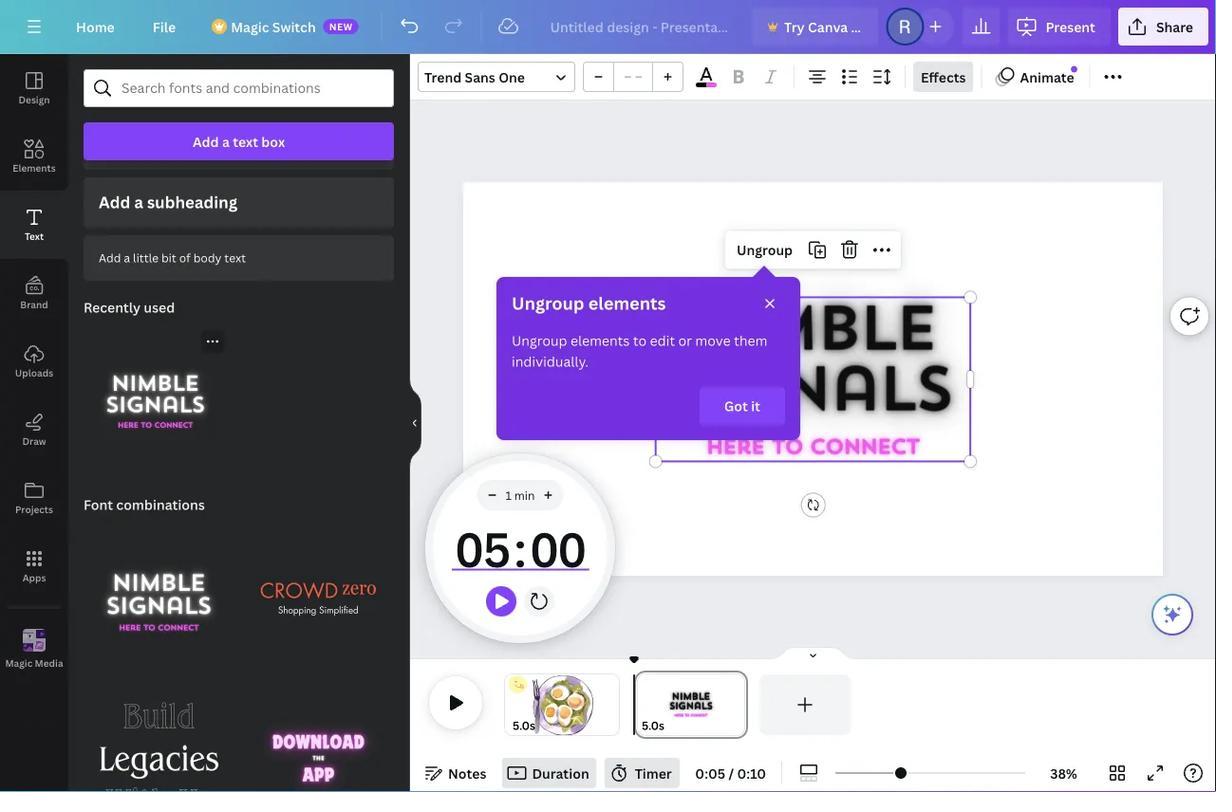 Task type: describe. For each thing, give the bounding box(es) containing it.
05
[[455, 516, 510, 581]]

magic media
[[5, 657, 63, 670]]

here to connect
[[706, 439, 919, 460]]

:
[[514, 516, 527, 581]]

/
[[729, 765, 734, 783]]

a for subheading
[[134, 191, 143, 213]]

projects button
[[0, 464, 68, 533]]

0:05
[[695, 765, 725, 783]]

connect
[[810, 439, 919, 460]]

add a subheading button
[[84, 178, 394, 228]]

add for add a text box
[[193, 132, 219, 150]]

combinations
[[116, 496, 205, 514]]

try
[[784, 18, 805, 36]]

canva
[[808, 18, 848, 36]]

or
[[678, 332, 692, 350]]

1 horizontal spatial to
[[771, 439, 803, 460]]

them
[[734, 332, 768, 350]]

design button
[[0, 54, 68, 122]]

recently
[[84, 298, 141, 316]]

1 trimming, start edge slider from the left
[[505, 675, 518, 736]]

effects
[[921, 68, 966, 86]]

individually.
[[512, 353, 589, 371]]

canva assistant image
[[1161, 604, 1184, 627]]

apps
[[22, 572, 46, 584]]

00 button
[[527, 511, 589, 587]]

duration
[[532, 765, 589, 783]]

ungroup elements to edit or move them individually.
[[512, 332, 768, 371]]

animate button
[[990, 62, 1082, 92]]

uploads button
[[0, 328, 68, 396]]

ungroup for ungroup elements
[[512, 292, 584, 315]]

of
[[179, 250, 191, 266]]

1 vertical spatial group
[[84, 326, 228, 471]]

trend sans one button
[[418, 62, 575, 92]]

home
[[76, 18, 115, 36]]

min
[[514, 488, 535, 503]]

bit
[[161, 250, 176, 266]]

trimming, end edge slider for 1st trimming, start edge slider from right
[[731, 675, 748, 736]]

add a subheading
[[99, 191, 237, 213]]

main menu bar
[[0, 0, 1216, 54]]

animate
[[1020, 68, 1074, 86]]

duration button
[[502, 759, 597, 789]]

Design title text field
[[535, 8, 744, 46]]

trend sans one
[[424, 68, 525, 86]]

5.0s for second 5.0s button
[[642, 718, 665, 734]]

to inside 'ungroup elements to edit or move them individually.'
[[633, 332, 647, 350]]

present button
[[1008, 8, 1111, 46]]

got it
[[724, 397, 760, 415]]

notes
[[448, 765, 487, 783]]

1 horizontal spatial group
[[583, 62, 684, 92]]

timer containing 05
[[452, 511, 589, 587]]

sans
[[465, 68, 495, 86]]

– – number field
[[620, 67, 647, 89]]

signals
[[671, 364, 951, 426]]

0:05 / 0:10
[[695, 765, 766, 783]]

draw
[[22, 435, 46, 448]]

new
[[329, 20, 353, 33]]

a for text
[[222, 132, 230, 150]]

got
[[724, 397, 748, 415]]

trend
[[424, 68, 462, 86]]

home link
[[61, 8, 130, 46]]

used
[[144, 298, 175, 316]]

timer button
[[604, 759, 680, 789]]

a for little
[[124, 250, 130, 266]]



Task type: locate. For each thing, give the bounding box(es) containing it.
1
[[506, 488, 512, 503]]

add for add a subheading
[[99, 191, 130, 213]]

trimming, start edge slider left page title text field
[[634, 675, 651, 736]]

0 horizontal spatial trimming, start edge slider
[[505, 675, 518, 736]]

timer
[[635, 765, 672, 783]]

pro
[[851, 18, 873, 36]]

a left little
[[124, 250, 130, 266]]

1 horizontal spatial trimming, start edge slider
[[634, 675, 651, 736]]

notes button
[[418, 759, 494, 789]]

0 horizontal spatial a
[[124, 250, 130, 266]]

add up subheading
[[193, 132, 219, 150]]

magic media button
[[0, 616, 68, 685]]

1 trimming, end edge slider from the left
[[606, 675, 619, 736]]

Page title text field
[[673, 717, 680, 736]]

brand
[[20, 298, 48, 311]]

file
[[153, 18, 176, 36]]

#000000, #ff4ff3 image
[[696, 83, 717, 87], [696, 83, 717, 87]]

ungroup inside 'ungroup elements to edit or move them individually.'
[[512, 332, 567, 350]]

ungroup
[[737, 241, 793, 259], [512, 292, 584, 315], [512, 332, 567, 350]]

2 trimming, end edge slider from the left
[[731, 675, 748, 736]]

move
[[695, 332, 731, 350]]

05 button
[[452, 511, 514, 587]]

magic for magic switch
[[231, 18, 269, 36]]

to right here
[[771, 439, 803, 460]]

group down "used"
[[84, 326, 228, 471]]

elements button
[[0, 122, 68, 191]]

ungroup elements
[[512, 292, 666, 315]]

trimming, end edge slider
[[606, 675, 619, 736], [731, 675, 748, 736]]

side panel tab list
[[0, 54, 68, 685]]

elements up 'ungroup elements to edit or move them individually.' on the top of the page
[[588, 292, 666, 315]]

new image
[[1071, 66, 1078, 73]]

try canva pro button
[[752, 8, 879, 46]]

0 vertical spatial add
[[193, 132, 219, 150]]

a left subheading
[[134, 191, 143, 213]]

0 vertical spatial magic
[[231, 18, 269, 36]]

magic switch
[[231, 18, 316, 36]]

1 vertical spatial a
[[134, 191, 143, 213]]

0 vertical spatial elements
[[588, 292, 666, 315]]

body
[[193, 250, 222, 266]]

1 horizontal spatial 5.0s
[[642, 718, 665, 734]]

group down design title text box
[[583, 62, 684, 92]]

edit
[[650, 332, 675, 350]]

to left edit at the right
[[633, 332, 647, 350]]

0:10
[[737, 765, 766, 783]]

5.0s button up duration button
[[513, 717, 535, 736]]

elements down ungroup elements
[[571, 332, 630, 350]]

text
[[25, 230, 44, 243]]

effects button
[[913, 62, 974, 92]]

magic left media
[[5, 657, 33, 670]]

add left little
[[99, 250, 121, 266]]

ungroup for ungroup elements to edit or move them individually.
[[512, 332, 567, 350]]

2 vertical spatial ungroup
[[512, 332, 567, 350]]

2 horizontal spatial a
[[222, 132, 230, 150]]

ungroup button
[[729, 235, 800, 266]]

trimming, start edge slider up duration button
[[505, 675, 518, 736]]

1 min
[[506, 488, 535, 503]]

elements inside 'ungroup elements to edit or move them individually.'
[[571, 332, 630, 350]]

1 horizontal spatial 5.0s button
[[642, 717, 665, 736]]

5.0s left page title text field
[[642, 718, 665, 734]]

trimming, end edge slider for 1st trimming, start edge slider from left
[[606, 675, 619, 736]]

1 5.0s from the left
[[513, 718, 535, 734]]

add inside button
[[99, 191, 130, 213]]

got it button
[[700, 387, 785, 425]]

text button
[[0, 191, 68, 259]]

one
[[499, 68, 525, 86]]

00
[[530, 516, 585, 581]]

5.0s
[[513, 718, 535, 734], [642, 718, 665, 734]]

add a text box button
[[84, 122, 394, 160]]

here
[[706, 439, 764, 460]]

design
[[18, 93, 50, 106]]

1 vertical spatial elements
[[571, 332, 630, 350]]

2 trimming, start edge slider from the left
[[634, 675, 651, 736]]

05 : 00
[[455, 516, 585, 581]]

0 horizontal spatial to
[[633, 332, 647, 350]]

timer
[[452, 511, 589, 587]]

text right body
[[224, 250, 246, 266]]

add for add a little bit of body text
[[99, 250, 121, 266]]

magic inside main menu bar
[[231, 18, 269, 36]]

a inside button
[[134, 191, 143, 213]]

box
[[261, 132, 285, 150]]

1 vertical spatial magic
[[5, 657, 33, 670]]

5.0s up duration button
[[513, 718, 535, 734]]

draw button
[[0, 396, 68, 464]]

elements
[[13, 161, 56, 174]]

0 horizontal spatial 5.0s button
[[513, 717, 535, 736]]

switch
[[272, 18, 316, 36]]

a
[[222, 132, 230, 150], [134, 191, 143, 213], [124, 250, 130, 266]]

font combinations
[[84, 496, 205, 514]]

share
[[1156, 18, 1193, 36]]

0 horizontal spatial group
[[84, 326, 228, 471]]

ungroup inside button
[[737, 241, 793, 259]]

trimming, start edge slider
[[505, 675, 518, 736], [634, 675, 651, 736]]

add a text box
[[193, 132, 285, 150]]

1 vertical spatial add
[[99, 191, 130, 213]]

hide image
[[409, 378, 422, 469]]

to
[[633, 332, 647, 350], [771, 439, 803, 460]]

2 5.0s button from the left
[[642, 717, 665, 736]]

0 vertical spatial a
[[222, 132, 230, 150]]

Search fonts and combinations search field
[[122, 70, 356, 106]]

a left box
[[222, 132, 230, 150]]

elements for ungroup elements to edit or move them individually.
[[571, 332, 630, 350]]

recently used
[[84, 298, 175, 316]]

magic inside button
[[5, 657, 33, 670]]

group
[[583, 62, 684, 92], [84, 326, 228, 471]]

nimble
[[687, 303, 935, 365]]

38% button
[[1033, 759, 1095, 789]]

uploads
[[15, 366, 53, 379]]

little
[[133, 250, 159, 266]]

elements for ungroup elements
[[588, 292, 666, 315]]

5.0s button left page title text field
[[642, 717, 665, 736]]

1 5.0s button from the left
[[513, 717, 535, 736]]

add a little bit of body text
[[99, 250, 246, 266]]

1 horizontal spatial magic
[[231, 18, 269, 36]]

add left subheading
[[99, 191, 130, 213]]

1 vertical spatial ungroup
[[512, 292, 584, 315]]

subheading
[[147, 191, 237, 213]]

0 vertical spatial text
[[233, 132, 258, 150]]

trimming, end edge slider left page title text field
[[606, 675, 619, 736]]

0 vertical spatial ungroup
[[737, 241, 793, 259]]

5.0s button
[[513, 717, 535, 736], [642, 717, 665, 736]]

1 horizontal spatial a
[[134, 191, 143, 213]]

5.0s for first 5.0s button
[[513, 718, 535, 734]]

0 vertical spatial group
[[583, 62, 684, 92]]

1 vertical spatial to
[[771, 439, 803, 460]]

ungroup for ungroup
[[737, 241, 793, 259]]

projects
[[15, 503, 53, 516]]

elements
[[588, 292, 666, 315], [571, 332, 630, 350]]

it
[[751, 397, 760, 415]]

share button
[[1118, 8, 1209, 46]]

magic for magic media
[[5, 657, 33, 670]]

font
[[84, 496, 113, 514]]

file button
[[137, 8, 191, 46]]

text left box
[[233, 132, 258, 150]]

hide pages image
[[768, 647, 859, 662]]

0 horizontal spatial 5.0s
[[513, 718, 535, 734]]

trimming, end edge slider right page title text field
[[731, 675, 748, 736]]

0 horizontal spatial magic
[[5, 657, 33, 670]]

1 horizontal spatial trimming, end edge slider
[[731, 675, 748, 736]]

magic
[[231, 18, 269, 36], [5, 657, 33, 670]]

2 5.0s from the left
[[642, 718, 665, 734]]

add a little bit of body text button
[[84, 235, 394, 281]]

2 vertical spatial add
[[99, 250, 121, 266]]

0 horizontal spatial trimming, end edge slider
[[606, 675, 619, 736]]

0 vertical spatial to
[[633, 332, 647, 350]]

2 vertical spatial a
[[124, 250, 130, 266]]

1 vertical spatial text
[[224, 250, 246, 266]]

media
[[35, 657, 63, 670]]

apps button
[[0, 533, 68, 601]]

nimble signals
[[671, 303, 951, 426]]

magic left switch
[[231, 18, 269, 36]]

add
[[193, 132, 219, 150], [99, 191, 130, 213], [99, 250, 121, 266]]

38%
[[1050, 765, 1077, 783]]

present
[[1046, 18, 1096, 36]]

brand button
[[0, 259, 68, 328]]

text
[[233, 132, 258, 150], [224, 250, 246, 266]]

try canva pro
[[784, 18, 873, 36]]



Task type: vqa. For each thing, say whether or not it's contained in the screenshot.
Hide image
yes



